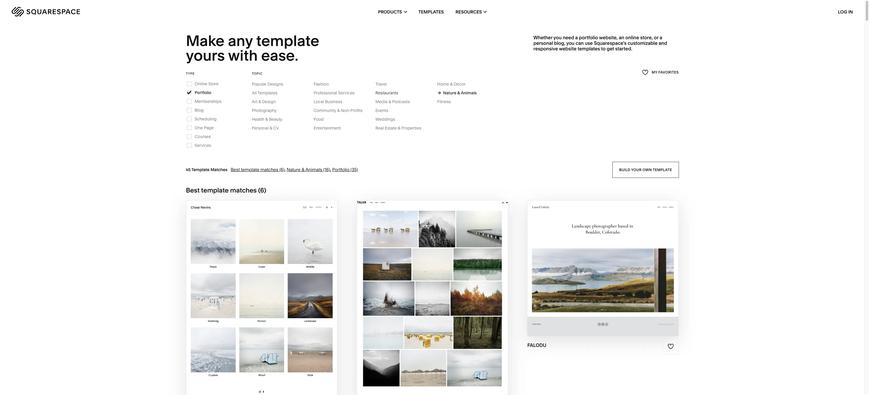 Task type: vqa. For each thing, say whether or not it's contained in the screenshot.
nature & animals at right top
yes



Task type: locate. For each thing, give the bounding box(es) containing it.
1 vertical spatial best
[[186, 186, 200, 194]]

0 horizontal spatial nature
[[287, 167, 301, 172]]

photography
[[252, 108, 277, 113]]

matches for (6)
[[261, 167, 279, 172]]

(16)
[[324, 167, 330, 172]]

best for best template matches ( 6 )
[[186, 186, 200, 194]]

2 horizontal spatial preview
[[578, 268, 604, 275]]

restaurants link
[[376, 90, 404, 96]]

real estate & properties link
[[376, 125, 428, 131]]

0 vertical spatial animals
[[461, 90, 477, 96]]

start up preview nevins
[[230, 290, 248, 296]]

& right home
[[450, 81, 453, 87]]

podcasts
[[393, 99, 410, 104]]

media & podcasts
[[376, 99, 410, 104]]

popular
[[252, 81, 267, 87]]

entertainment
[[314, 125, 341, 131]]

resources
[[456, 9, 482, 15]]

entertainment link
[[314, 125, 347, 131]]

own
[[643, 167, 653, 172]]

templates
[[578, 46, 601, 52]]

1 horizontal spatial nature
[[444, 90, 457, 96]]

with up topic
[[228, 46, 258, 65]]

with up preview falodu
[[590, 257, 605, 264]]

1 horizontal spatial start
[[403, 290, 421, 296]]

& right health
[[266, 117, 268, 122]]

preview down 'start with nevins'
[[238, 301, 263, 308]]

weddings
[[376, 117, 395, 122]]

0 horizontal spatial start
[[230, 290, 248, 296]]

talva element
[[357, 200, 508, 395]]

1 horizontal spatial best
[[231, 167, 240, 172]]

portfolio down online
[[195, 90, 212, 95]]

services up business
[[338, 90, 355, 96]]

& for non-
[[337, 108, 340, 113]]

falodu inside button
[[607, 257, 630, 264]]

2 a from the left
[[660, 35, 663, 40]]

1 horizontal spatial portfolio
[[333, 167, 350, 172]]

preview nevins
[[238, 301, 286, 308]]

with inside make any template yours with ease.
[[228, 46, 258, 65]]

can
[[576, 40, 584, 46]]

matches left (6)
[[261, 167, 279, 172]]

& left cv
[[270, 125, 272, 131]]

online
[[626, 35, 640, 40]]

squarespace logo image
[[12, 7, 80, 17]]

matches left ( on the top of the page
[[230, 186, 257, 194]]

get
[[607, 46, 615, 52]]

my
[[652, 70, 658, 75]]

services down courses
[[195, 143, 211, 148]]

favorites
[[659, 70, 679, 75]]

start for preview nevins
[[230, 290, 248, 296]]

, left the nature & animals (16) link
[[285, 167, 286, 172]]

0 vertical spatial falodu
[[607, 257, 630, 264]]

1 vertical spatial services
[[195, 143, 211, 148]]

with
[[228, 46, 258, 65], [590, 257, 605, 264], [249, 290, 264, 296], [422, 290, 437, 296]]

0 horizontal spatial ,
[[285, 167, 286, 172]]

&
[[450, 81, 453, 87], [458, 90, 461, 96], [259, 99, 261, 104], [389, 99, 392, 104], [337, 108, 340, 113], [266, 117, 268, 122], [270, 125, 272, 131], [398, 125, 401, 131], [302, 167, 305, 172]]

template
[[192, 167, 210, 172]]

ease.
[[261, 46, 299, 65]]

1 vertical spatial animals
[[306, 167, 322, 172]]

1 vertical spatial templates
[[258, 90, 278, 96]]

log             in
[[839, 9, 854, 15]]

best template matches (6) , nature & animals (16) , portfolio (35)
[[231, 167, 358, 172]]

preview for preview falodu
[[578, 268, 604, 275]]

type
[[186, 71, 195, 76]]

template inside make any template yours with ease.
[[256, 32, 320, 50]]

2 horizontal spatial start
[[571, 257, 589, 264]]

& left non-
[[337, 108, 340, 113]]

best right matches
[[231, 167, 240, 172]]

home
[[438, 81, 449, 87]]

1 horizontal spatial a
[[660, 35, 663, 40]]

customizable
[[628, 40, 658, 46]]

0 vertical spatial nature
[[444, 90, 457, 96]]

start up preview falodu
[[571, 257, 589, 264]]

portfolio (35) link
[[333, 167, 358, 172]]

restaurants
[[376, 90, 399, 96]]

& right (6)
[[302, 167, 305, 172]]

0 horizontal spatial a
[[576, 35, 578, 40]]

health & beauty link
[[252, 117, 288, 122]]

talva
[[438, 290, 456, 296], [437, 301, 455, 308]]

& down decor
[[458, 90, 461, 96]]

1 vertical spatial nature
[[287, 167, 301, 172]]

1 horizontal spatial services
[[338, 90, 355, 96]]

0 horizontal spatial best
[[186, 186, 200, 194]]

events link
[[376, 108, 394, 113]]

2 vertical spatial falodu
[[528, 343, 547, 348]]

you left can
[[567, 40, 575, 46]]

preview down start with falodu
[[578, 268, 604, 275]]

0 vertical spatial nevins
[[266, 290, 287, 296]]

responsive
[[534, 46, 559, 52]]

fashion link
[[314, 81, 335, 87]]

best
[[231, 167, 240, 172], [186, 186, 200, 194]]

products
[[378, 9, 402, 15]]

& right estate
[[398, 125, 401, 131]]

media & podcasts link
[[376, 99, 416, 104]]

community & non-profits
[[314, 108, 363, 113]]

my favorites
[[652, 70, 679, 75]]

0 vertical spatial portfolio
[[195, 90, 212, 95]]

matches
[[211, 167, 228, 172]]

my favorites link
[[643, 69, 679, 76]]

best template matches (6) link
[[231, 167, 285, 172]]

popular designs link
[[252, 81, 289, 87]]

build your own template button
[[613, 162, 679, 178]]

nature
[[444, 90, 457, 96], [287, 167, 301, 172]]

and
[[659, 40, 668, 46]]

0 vertical spatial templates
[[419, 9, 444, 15]]

personal & cv
[[252, 125, 279, 131]]

0 horizontal spatial matches
[[230, 186, 257, 194]]

45
[[186, 167, 191, 172]]

need
[[563, 35, 575, 40]]

& right art
[[259, 99, 261, 104]]

animals down decor
[[461, 90, 477, 96]]

nature right (6)
[[287, 167, 301, 172]]

use
[[585, 40, 593, 46]]

nevins element
[[186, 200, 337, 395]]

template
[[256, 32, 320, 50], [241, 167, 260, 172], [653, 167, 673, 172], [201, 186, 229, 194]]

nature down home & decor
[[444, 90, 457, 96]]

0 vertical spatial matches
[[261, 167, 279, 172]]

talva image
[[357, 200, 508, 395]]

1 horizontal spatial ,
[[330, 167, 332, 172]]

with up preview nevins
[[249, 290, 264, 296]]

template inside button
[[653, 167, 673, 172]]

(
[[258, 186, 260, 194]]

you left the need
[[554, 35, 562, 40]]

0 horizontal spatial preview
[[238, 301, 263, 308]]

in
[[849, 9, 854, 15]]

best down 45
[[186, 186, 200, 194]]

preview falodu
[[578, 268, 629, 275]]

personal
[[252, 125, 269, 131]]

blog
[[195, 108, 204, 113]]

0 vertical spatial talva
[[438, 290, 456, 296]]

travel
[[376, 81, 387, 87]]

preview talva
[[410, 301, 455, 308]]

personal
[[534, 40, 554, 46]]

events
[[376, 108, 389, 113]]

& right media
[[389, 99, 392, 104]]

0 vertical spatial best
[[231, 167, 240, 172]]

1 vertical spatial falodu
[[605, 268, 629, 275]]

popular designs
[[252, 81, 284, 87]]

one page
[[195, 125, 214, 130]]

profits
[[351, 108, 363, 113]]

1 vertical spatial matches
[[230, 186, 257, 194]]

0 horizontal spatial portfolio
[[195, 90, 212, 95]]

portfolio left (35)
[[333, 167, 350, 172]]

1 horizontal spatial matches
[[261, 167, 279, 172]]

1 horizontal spatial templates
[[419, 9, 444, 15]]

community & non-profits link
[[314, 108, 369, 113]]

a right the need
[[576, 35, 578, 40]]

& for animals
[[458, 90, 461, 96]]

blog,
[[555, 40, 566, 46]]

make
[[186, 32, 225, 50]]

1 vertical spatial portfolio
[[333, 167, 350, 172]]

memberships
[[195, 99, 222, 104]]

nevins inside button
[[266, 290, 287, 296]]

, left portfolio (35) link
[[330, 167, 332, 172]]

a right or
[[660, 35, 663, 40]]

start
[[571, 257, 589, 264], [230, 290, 248, 296], [403, 290, 421, 296]]

website
[[560, 46, 577, 52]]

with up preview talva
[[422, 290, 437, 296]]

all templates
[[252, 90, 278, 96]]

matches for (
[[230, 186, 257, 194]]

health & beauty
[[252, 117, 283, 122]]

start up preview talva
[[403, 290, 421, 296]]

falodu image
[[528, 200, 679, 336]]

preview down start with talva
[[410, 301, 436, 308]]

start for preview talva
[[403, 290, 421, 296]]

(35)
[[351, 167, 358, 172]]

1 horizontal spatial you
[[567, 40, 575, 46]]

art
[[252, 99, 258, 104]]

animals left (16) at the top
[[306, 167, 322, 172]]

1 horizontal spatial preview
[[410, 301, 436, 308]]



Task type: describe. For each thing, give the bounding box(es) containing it.
& for decor
[[450, 81, 453, 87]]

1 vertical spatial nevins
[[265, 301, 286, 308]]

1 a from the left
[[576, 35, 578, 40]]

to
[[602, 46, 606, 52]]

media
[[376, 99, 388, 104]]

start with talva button
[[403, 285, 462, 301]]

home & decor link
[[438, 81, 472, 87]]

(6)
[[280, 167, 285, 172]]

start with nevins button
[[230, 285, 293, 301]]

professional services
[[314, 90, 355, 96]]

local
[[314, 99, 324, 104]]

courses
[[195, 134, 211, 139]]

build your own template
[[620, 167, 673, 172]]

& for design
[[259, 99, 261, 104]]

best for best template matches (6) , nature & animals (16) , portfolio (35)
[[231, 167, 240, 172]]

decor
[[454, 81, 466, 87]]

nevins image
[[186, 200, 337, 395]]

squarespace logo link
[[12, 7, 180, 17]]

weddings link
[[376, 117, 401, 122]]

scheduling
[[195, 116, 217, 122]]

designs
[[268, 81, 284, 87]]

store,
[[641, 35, 654, 40]]

start with nevins
[[230, 290, 287, 296]]

real estate & properties
[[376, 125, 422, 131]]

preview for preview talva
[[410, 301, 436, 308]]

resources button
[[456, 0, 487, 23]]

products button
[[378, 0, 407, 23]]

community
[[314, 108, 336, 113]]

start with falodu
[[571, 257, 630, 264]]

& for beauty
[[266, 117, 268, 122]]

with for start with talva
[[422, 290, 437, 296]]

professional services link
[[314, 90, 361, 96]]

& for cv
[[270, 125, 272, 131]]

yours
[[186, 46, 225, 65]]

nature & animals (16) link
[[287, 167, 330, 172]]

photography link
[[252, 108, 283, 113]]

0 horizontal spatial services
[[195, 143, 211, 148]]

properties
[[402, 125, 422, 131]]

online
[[195, 81, 208, 86]]

professional
[[314, 90, 337, 96]]

store
[[209, 81, 219, 86]]

preview talva link
[[410, 296, 455, 313]]

& for podcasts
[[389, 99, 392, 104]]

local business
[[314, 99, 343, 104]]

with for start with nevins
[[249, 290, 264, 296]]

health
[[252, 117, 265, 122]]

non-
[[341, 108, 351, 113]]

fashion
[[314, 81, 329, 87]]

any
[[228, 32, 253, 50]]

food link
[[314, 117, 330, 122]]

start with talva
[[403, 290, 456, 296]]

talva inside button
[[438, 290, 456, 296]]

home & decor
[[438, 81, 466, 87]]

with for start with falodu
[[590, 257, 605, 264]]

build
[[620, 167, 631, 172]]

0 horizontal spatial animals
[[306, 167, 322, 172]]

portfolio
[[580, 35, 599, 40]]

1 horizontal spatial animals
[[461, 90, 477, 96]]

all templates link
[[252, 90, 284, 96]]

best template matches ( 6 )
[[186, 186, 266, 194]]

or
[[655, 35, 659, 40]]

45 template matches
[[186, 167, 228, 172]]

travel link
[[376, 81, 393, 87]]

log
[[839, 9, 848, 15]]

page
[[204, 125, 214, 130]]

preview for preview nevins
[[238, 301, 263, 308]]

art & design link
[[252, 99, 282, 104]]

art & design
[[252, 99, 276, 104]]

1 vertical spatial talva
[[437, 301, 455, 308]]

food
[[314, 117, 324, 122]]

)
[[264, 186, 266, 194]]

start for preview falodu
[[571, 257, 589, 264]]

local business link
[[314, 99, 348, 104]]

all
[[252, 90, 257, 96]]

0 horizontal spatial templates
[[258, 90, 278, 96]]

personal & cv link
[[252, 125, 285, 131]]

falodu element
[[528, 200, 679, 336]]

fitness
[[438, 99, 451, 104]]

squarespace's
[[595, 40, 627, 46]]

add falodu to your favorites list image
[[668, 343, 675, 350]]

cv
[[273, 125, 279, 131]]

0 horizontal spatial you
[[554, 35, 562, 40]]

log             in link
[[839, 9, 854, 15]]

1 , from the left
[[285, 167, 286, 172]]

6
[[260, 186, 264, 194]]

fitness link
[[438, 99, 457, 104]]

online store
[[195, 81, 219, 86]]

business
[[325, 99, 343, 104]]

preview nevins link
[[238, 296, 286, 313]]

one
[[195, 125, 203, 130]]

2 , from the left
[[330, 167, 332, 172]]

0 vertical spatial services
[[338, 90, 355, 96]]

website,
[[600, 35, 618, 40]]



